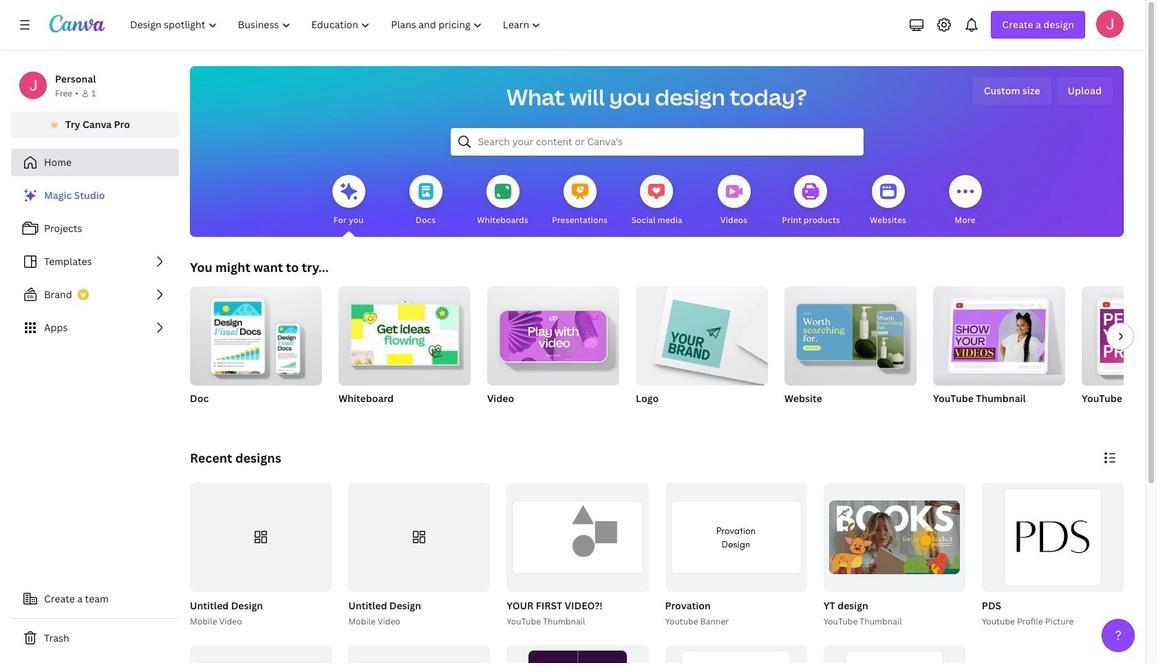 Task type: describe. For each thing, give the bounding box(es) containing it.
top level navigation element
[[121, 11, 553, 39]]

james peterson image
[[1097, 10, 1124, 38]]



Task type: vqa. For each thing, say whether or not it's contained in the screenshot.
Gary Orlando image
no



Task type: locate. For each thing, give the bounding box(es) containing it.
None search field
[[451, 128, 864, 156]]

list
[[11, 182, 179, 342]]

group
[[190, 281, 322, 423], [190, 281, 322, 386], [636, 281, 768, 423], [636, 281, 768, 386], [785, 281, 917, 423], [785, 281, 917, 386], [934, 281, 1066, 423], [934, 281, 1066, 386], [339, 286, 471, 423], [339, 286, 471, 386], [488, 286, 620, 423], [1082, 286, 1157, 423], [1082, 286, 1157, 386], [187, 483, 332, 628], [190, 483, 332, 592], [346, 483, 491, 628], [504, 483, 649, 628], [663, 483, 807, 628], [666, 483, 807, 592], [821, 483, 966, 628], [824, 483, 966, 592], [980, 483, 1124, 628], [983, 483, 1124, 592], [507, 645, 649, 663], [666, 645, 807, 663], [824, 645, 966, 663]]

Search search field
[[478, 129, 836, 155]]



